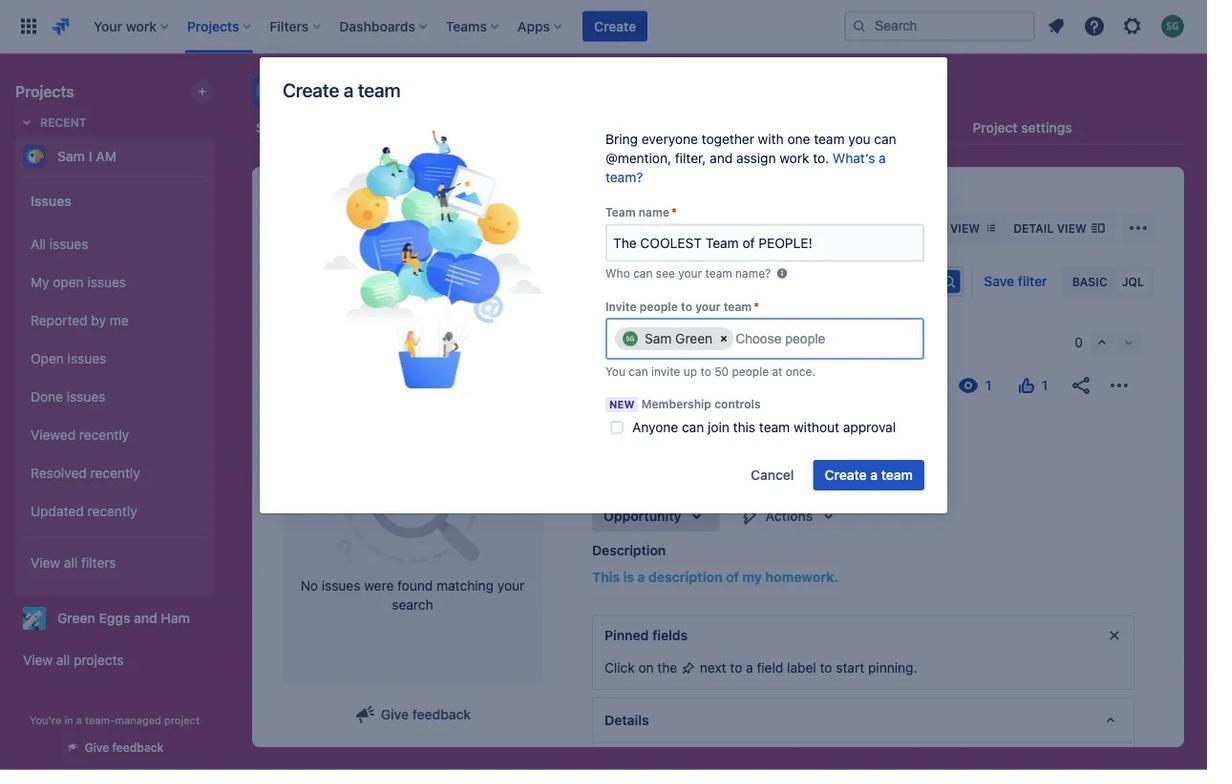 Task type: describe. For each thing, give the bounding box(es) containing it.
0 vertical spatial i
[[341, 78, 347, 105]]

geh-
[[619, 378, 648, 392]]

a inside button
[[870, 467, 878, 483]]

issues for open issues
[[68, 351, 106, 367]]

0 horizontal spatial green
[[57, 611, 95, 627]]

what's
[[833, 150, 875, 166]]

green eggs and ham link
[[15, 600, 206, 638]]

2 vertical spatial i
[[387, 193, 390, 209]]

of
[[726, 570, 739, 585]]

click
[[605, 660, 635, 676]]

2
[[648, 378, 655, 392]]

view all filters
[[31, 555, 116, 571]]

updated recently
[[31, 504, 137, 520]]

all issues
[[31, 236, 88, 252]]

eggs
[[99, 611, 130, 627]]

one
[[787, 131, 810, 147]]

@mention,
[[606, 150, 671, 166]]

invite
[[606, 300, 637, 313]]

team down primary element
[[358, 78, 401, 101]]

can inside new membership controls anyone can join this team without approval
[[682, 420, 704, 435]]

view for view all filters
[[31, 555, 60, 571]]

1 vertical spatial *
[[754, 300, 759, 313]]

issues for export issues
[[703, 220, 743, 236]]

description
[[648, 570, 723, 585]]

field
[[757, 660, 784, 676]]

list
[[922, 222, 947, 235]]

all for filters
[[64, 555, 78, 571]]

save filter
[[984, 274, 1047, 289]]

detail view
[[1014, 222, 1087, 235]]

once.
[[786, 365, 816, 378]]

homework
[[656, 413, 761, 439]]

next to a field label to start pinning.
[[696, 660, 917, 676]]

projects link
[[283, 190, 333, 213]]

1 vertical spatial sam i am link
[[356, 190, 414, 213]]

summary
[[256, 120, 316, 136]]

finish homework
[[592, 413, 761, 439]]

team?
[[606, 170, 643, 185]]

issues inside go to all issues link
[[853, 220, 893, 236]]

to down who can see your team name?
[[681, 300, 692, 313]]

recently for viewed recently
[[79, 427, 129, 443]]

1 horizontal spatial give feedback button
[[343, 700, 482, 731]]

up
[[684, 365, 697, 378]]

you
[[848, 131, 871, 147]]

sam green image
[[623, 331, 638, 347]]

found
[[397, 578, 433, 594]]

open export issues dropdown image
[[756, 217, 779, 240]]

team up clear icon
[[724, 300, 752, 313]]

resolved
[[31, 466, 87, 481]]

and inside bring everyone together with one team you can @mention, filter, and assign work to.
[[710, 150, 733, 166]]

reported by me
[[31, 313, 129, 329]]

1 vertical spatial and
[[134, 611, 157, 627]]

invite people to your team *
[[606, 300, 759, 313]]

link
[[718, 458, 744, 474]]

project settings
[[973, 120, 1072, 136]]

group containing all issues
[[23, 220, 206, 537]]

collapse recent projects image
[[15, 111, 38, 134]]

go
[[798, 220, 816, 236]]

see
[[656, 267, 675, 280]]

my
[[31, 275, 49, 290]]

no issues were found matching your search
[[301, 578, 525, 613]]

give for rightmost 'give feedback' button
[[381, 707, 409, 723]]

export
[[658, 220, 699, 236]]

viewed recently link
[[23, 416, 206, 455]]

go to all issues
[[798, 220, 893, 236]]

new
[[609, 399, 635, 411]]

forms
[[601, 120, 641, 136]]

jql
[[1122, 275, 1144, 288]]

recent
[[40, 116, 86, 129]]

cancel button
[[739, 460, 806, 491]]

filter
[[1018, 274, 1047, 289]]

green eggs and ham
[[57, 611, 190, 627]]

by
[[91, 313, 106, 329]]

to left start
[[820, 660, 832, 676]]

my
[[742, 570, 762, 585]]

open
[[53, 275, 84, 290]]

team left name?
[[705, 267, 732, 280]]

finish
[[592, 413, 651, 439]]

name
[[639, 206, 669, 219]]

project
[[164, 714, 200, 727]]

feedback for rightmost 'give feedback' button
[[412, 707, 471, 723]]

project settings link
[[969, 111, 1076, 145]]

your for see
[[678, 267, 702, 280]]

recently for resolved recently
[[90, 466, 140, 481]]

view for view all projects
[[23, 653, 53, 669]]

approval
[[843, 420, 896, 435]]

team name *
[[606, 206, 677, 219]]

everyone
[[642, 131, 698, 147]]

filter,
[[675, 150, 706, 166]]

my open issues
[[31, 275, 126, 290]]

next
[[700, 660, 726, 676]]

label
[[787, 660, 816, 676]]

sam up summary
[[290, 78, 336, 105]]

view all filters link
[[23, 544, 206, 583]]

issues for all issues
[[50, 236, 88, 252]]

reported by me link
[[23, 302, 206, 340]]

team-
[[85, 714, 115, 727]]

done
[[31, 389, 63, 405]]

ham
[[161, 611, 190, 627]]

create inside create a team button
[[825, 467, 867, 483]]

new membership controls anyone can join this team without approval
[[609, 398, 896, 435]]

filters
[[81, 555, 116, 571]]

1 vertical spatial create
[[283, 78, 339, 101]]

give for 'give feedback' button to the bottom
[[85, 742, 109, 755]]

to right next
[[730, 660, 742, 676]]

1 vertical spatial i
[[89, 149, 92, 164]]

reports link
[[785, 111, 842, 145]]

together
[[702, 131, 754, 147]]

projects
[[74, 653, 124, 669]]

team inside bring everyone together with one team you can @mention, filter, and assign work to.
[[814, 131, 845, 147]]

0 vertical spatial green
[[675, 331, 713, 347]]

all
[[31, 236, 46, 252]]

reported
[[31, 313, 87, 329]]

my open issues link
[[23, 264, 206, 302]]

feedback for 'give feedback' button to the bottom
[[112, 742, 164, 755]]

sam right sam green icon
[[645, 331, 672, 347]]

Choose people text field
[[736, 332, 830, 347]]

this
[[733, 420, 756, 435]]



Task type: vqa. For each thing, say whether or not it's contained in the screenshot.
find
no



Task type: locate. For each thing, give the bounding box(es) containing it.
projects up "collapse recent projects" image
[[15, 83, 74, 101]]

sam i am link right projects link
[[356, 190, 414, 213]]

create a team down 'approval'
[[825, 467, 913, 483]]

who can see your team name?
[[606, 267, 771, 280]]

1 vertical spatial recently
[[90, 466, 140, 481]]

to right up
[[700, 365, 711, 378]]

2 vertical spatial your
[[497, 578, 525, 594]]

done issues
[[31, 389, 105, 405]]

issues inside "group"
[[31, 193, 71, 208]]

issues inside no issues were found matching your search
[[322, 578, 360, 594]]

create a team image
[[319, 130, 546, 389]]

primary element
[[11, 0, 844, 53]]

0 horizontal spatial and
[[134, 611, 157, 627]]

1 horizontal spatial feedback
[[412, 707, 471, 723]]

hide message image
[[1103, 625, 1126, 648]]

team inside button
[[881, 467, 913, 483]]

team up "to."
[[814, 131, 845, 147]]

view inside 'link'
[[23, 653, 53, 669]]

your right matching
[[497, 578, 525, 594]]

can inside bring everyone together with one team you can @mention, filter, and assign work to.
[[874, 131, 897, 147]]

recently down done issues link
[[79, 427, 129, 443]]

give feedback for rightmost 'give feedback' button
[[381, 707, 471, 723]]

recently
[[79, 427, 129, 443], [90, 466, 140, 481], [87, 504, 137, 520]]

1 vertical spatial give feedback
[[85, 742, 164, 755]]

1 vertical spatial projects
[[283, 193, 333, 209]]

0 vertical spatial give feedback
[[381, 707, 471, 723]]

1 horizontal spatial and
[[710, 150, 733, 166]]

1 vertical spatial feedback
[[112, 742, 164, 755]]

1 vertical spatial all
[[64, 555, 78, 571]]

bring
[[606, 131, 638, 147]]

to right "go"
[[819, 220, 832, 236]]

1 horizontal spatial create a team
[[825, 467, 913, 483]]

1 horizontal spatial green
[[675, 331, 713, 347]]

0 vertical spatial projects
[[15, 83, 74, 101]]

0 vertical spatial give feedback button
[[343, 700, 482, 731]]

all left filters
[[64, 555, 78, 571]]

1 horizontal spatial *
[[754, 300, 759, 313]]

1 vertical spatial green
[[57, 611, 95, 627]]

your inside no issues were found matching your search
[[497, 578, 525, 594]]

green left clear icon
[[675, 331, 713, 347]]

0 vertical spatial create a team
[[283, 78, 401, 101]]

can
[[874, 131, 897, 147], [633, 267, 653, 280], [629, 365, 648, 378], [682, 420, 704, 435]]

e.g. HR Team, Redesign Project, Team Mango field
[[607, 226, 923, 260]]

create button
[[583, 11, 648, 42]]

green
[[675, 331, 713, 347], [57, 611, 95, 627]]

0 horizontal spatial create a team
[[283, 78, 401, 101]]

0 horizontal spatial projects
[[15, 83, 74, 101]]

issue
[[747, 458, 780, 474]]

start
[[836, 660, 865, 676]]

view inside "group"
[[31, 555, 60, 571]]

0 vertical spatial all
[[836, 220, 850, 236]]

*
[[671, 206, 677, 219], [754, 300, 759, 313]]

issues for no issues were found matching your search
[[322, 578, 360, 594]]

in
[[64, 714, 73, 727]]

0 vertical spatial your
[[678, 267, 702, 280]]

1 group from the top
[[23, 176, 206, 594]]

people down the see
[[640, 300, 678, 313]]

0 horizontal spatial view
[[950, 222, 980, 235]]

1 horizontal spatial give
[[381, 707, 409, 723]]

calendar
[[445, 120, 502, 136]]

create a team inside button
[[825, 467, 913, 483]]

search
[[392, 597, 433, 613]]

save
[[984, 274, 1014, 289]]

sam i am up summary
[[290, 78, 386, 105]]

matching
[[437, 578, 494, 594]]

0 horizontal spatial *
[[671, 206, 677, 219]]

this
[[592, 570, 620, 585]]

summary link
[[252, 111, 320, 145]]

link issue button
[[685, 451, 794, 481]]

details element
[[592, 698, 1135, 744]]

1 vertical spatial sam i am
[[57, 149, 117, 164]]

0 vertical spatial give
[[381, 707, 409, 723]]

managed
[[115, 714, 161, 727]]

what's a team? link
[[606, 150, 886, 185]]

projects
[[15, 83, 74, 101], [283, 193, 333, 209]]

group containing issues
[[23, 176, 206, 594]]

controls
[[715, 398, 761, 411]]

all issues link
[[23, 225, 206, 264]]

what's a team?
[[606, 150, 886, 185]]

2 horizontal spatial am
[[394, 193, 414, 209]]

* down name?
[[754, 300, 759, 313]]

0 horizontal spatial issues
[[31, 193, 71, 208]]

link issue
[[718, 458, 780, 474]]

sam i am link
[[15, 138, 206, 176], [356, 190, 414, 213]]

viewed recently
[[31, 427, 129, 443]]

1 horizontal spatial give feedback
[[381, 707, 471, 723]]

0 vertical spatial sam i am link
[[15, 138, 206, 176]]

click on the
[[605, 660, 681, 676]]

0 vertical spatial create
[[594, 18, 636, 34]]

all left the projects
[[56, 653, 70, 669]]

recently down viewed recently link
[[90, 466, 140, 481]]

updated
[[31, 504, 84, 520]]

1 vertical spatial people
[[732, 365, 769, 378]]

2 vertical spatial sam i am
[[356, 193, 414, 209]]

issues up viewed recently
[[67, 389, 105, 405]]

your team name is visible to anyone in your organisation. it may be visible on work shared outside your organisation. image
[[775, 266, 790, 281]]

can left the see
[[633, 267, 653, 280]]

0
[[1075, 335, 1083, 351]]

0 horizontal spatial give feedback button
[[54, 733, 175, 764]]

settings
[[1021, 120, 1072, 136]]

0 vertical spatial feedback
[[412, 707, 471, 723]]

can right "you"
[[874, 131, 897, 147]]

resolved recently
[[31, 466, 140, 481]]

0 vertical spatial view
[[31, 555, 60, 571]]

0 vertical spatial recently
[[79, 427, 129, 443]]

all right "go"
[[836, 220, 850, 236]]

your right the see
[[678, 267, 702, 280]]

1 horizontal spatial sam i am link
[[356, 190, 414, 213]]

1 horizontal spatial issues
[[283, 215, 346, 242]]

group
[[23, 176, 206, 594], [23, 220, 206, 537]]

sam down recent
[[57, 149, 85, 164]]

2 vertical spatial create
[[825, 467, 867, 483]]

without
[[794, 420, 840, 435]]

1 vertical spatial view
[[23, 653, 53, 669]]

tab list
[[241, 111, 1196, 145]]

create a team up summary
[[283, 78, 401, 101]]

issues up assign
[[725, 120, 766, 135]]

0 vertical spatial *
[[671, 206, 677, 219]]

updated recently link
[[23, 493, 206, 531]]

2 vertical spatial recently
[[87, 504, 137, 520]]

1 vertical spatial give
[[85, 742, 109, 755]]

view right list
[[950, 222, 980, 235]]

feedback
[[412, 707, 471, 723], [112, 742, 164, 755]]

2 view from the left
[[1057, 222, 1087, 235]]

view for detail view
[[1057, 222, 1087, 235]]

sam i am link down recent
[[15, 138, 206, 176]]

0 vertical spatial sam i am
[[290, 78, 386, 105]]

issues inside done issues link
[[67, 389, 105, 405]]

2 vertical spatial am
[[394, 193, 414, 209]]

search image
[[937, 270, 960, 293]]

tab list containing issues
[[241, 111, 1196, 145]]

view all projects link
[[15, 644, 214, 678]]

issues right export
[[703, 220, 743, 236]]

create inside create button
[[594, 18, 636, 34]]

0 horizontal spatial sam i am link
[[15, 138, 206, 176]]

0 vertical spatial people
[[640, 300, 678, 313]]

1 horizontal spatial projects
[[283, 193, 333, 209]]

create a team button
[[813, 460, 924, 491]]

1 view from the left
[[950, 222, 980, 235]]

and left ham
[[134, 611, 157, 627]]

a
[[343, 78, 353, 101], [879, 150, 886, 166], [870, 467, 878, 483], [637, 570, 645, 585], [746, 660, 753, 676], [76, 714, 82, 727]]

0 horizontal spatial people
[[640, 300, 678, 313]]

fields
[[652, 628, 688, 644]]

view for list view
[[950, 222, 980, 235]]

join
[[708, 420, 729, 435]]

0 horizontal spatial i
[[89, 149, 92, 164]]

your up clear icon
[[695, 300, 721, 313]]

clear image
[[716, 331, 732, 347]]

recently for updated recently
[[87, 504, 137, 520]]

projects down summary link
[[283, 193, 333, 209]]

0 vertical spatial issues
[[725, 120, 766, 135]]

pinned
[[605, 628, 649, 644]]

jira image
[[50, 15, 73, 38], [50, 15, 73, 38]]

issues right open
[[87, 275, 126, 290]]

1 vertical spatial your
[[695, 300, 721, 313]]

on
[[638, 660, 654, 676]]

issues inside my open issues link
[[87, 275, 126, 290]]

reports
[[789, 120, 838, 136]]

1 horizontal spatial i
[[341, 78, 347, 105]]

pages link
[[660, 111, 706, 145]]

issues
[[725, 120, 766, 135], [31, 193, 71, 208], [283, 215, 346, 242]]

team down 'approval'
[[881, 467, 913, 483]]

1 vertical spatial give feedback button
[[54, 733, 175, 764]]

issues inside the "open issues" link
[[68, 351, 106, 367]]

issues right all
[[50, 236, 88, 252]]

and
[[710, 150, 733, 166], [134, 611, 157, 627]]

issues down reported by me
[[68, 351, 106, 367]]

give feedback for 'give feedback' button to the bottom
[[85, 742, 164, 755]]

your for to
[[695, 300, 721, 313]]

you can invite up to 50 people       at once.
[[606, 365, 816, 378]]

0 horizontal spatial feedback
[[112, 742, 164, 755]]

2 vertical spatial all
[[56, 653, 70, 669]]

issues left list
[[853, 220, 893, 236]]

0 horizontal spatial give feedback
[[85, 742, 164, 755]]

go to all issues link
[[787, 213, 905, 244]]

1 horizontal spatial view
[[1057, 222, 1087, 235]]

issues inside tab list
[[725, 120, 766, 135]]

view right detail
[[1057, 222, 1087, 235]]

0 horizontal spatial am
[[96, 149, 117, 164]]

green left eggs
[[57, 611, 95, 627]]

is
[[623, 570, 634, 585]]

0 horizontal spatial give
[[85, 742, 109, 755]]

recently down resolved recently link
[[87, 504, 137, 520]]

a inside "what's a team?"
[[879, 150, 886, 166]]

issues down projects link
[[283, 215, 346, 242]]

Search field
[[844, 11, 1035, 42]]

0 vertical spatial and
[[710, 150, 733, 166]]

view down updated
[[31, 555, 60, 571]]

issues inside all issues "link"
[[50, 236, 88, 252]]

am
[[352, 78, 386, 105], [96, 149, 117, 164], [394, 193, 414, 209]]

sam i am right projects link
[[356, 193, 414, 209]]

sam i am
[[290, 78, 386, 105], [57, 149, 117, 164], [356, 193, 414, 209]]

assign
[[736, 150, 776, 166]]

and down together
[[710, 150, 733, 166]]

2 horizontal spatial issues
[[725, 120, 766, 135]]

2 group from the top
[[23, 220, 206, 537]]

team inside new membership controls anyone can join this team without approval
[[759, 420, 790, 435]]

0 horizontal spatial create
[[283, 78, 339, 101]]

can right you
[[629, 365, 648, 378]]

1 vertical spatial issues
[[31, 193, 71, 208]]

1 horizontal spatial create
[[594, 18, 636, 34]]

issues right no
[[322, 578, 360, 594]]

2 horizontal spatial i
[[387, 193, 390, 209]]

view
[[950, 222, 980, 235], [1057, 222, 1087, 235]]

sam i am down recent
[[57, 149, 117, 164]]

open
[[31, 351, 64, 367]]

your
[[678, 267, 702, 280], [695, 300, 721, 313], [497, 578, 525, 594]]

geh-2
[[619, 378, 655, 392]]

create a team
[[283, 78, 401, 101], [825, 467, 913, 483]]

open issues link
[[23, 340, 206, 378]]

done issues link
[[23, 378, 206, 416]]

all inside 'link'
[[56, 653, 70, 669]]

you're
[[30, 714, 61, 727]]

issues for done issues
[[67, 389, 105, 405]]

details
[[605, 713, 649, 729]]

pages
[[664, 120, 703, 136]]

description
[[592, 543, 666, 559]]

issues up all issues on the top left
[[31, 193, 71, 208]]

issues inside export issues button
[[703, 220, 743, 236]]

create a team element
[[299, 130, 566, 393]]

1 horizontal spatial am
[[352, 78, 386, 105]]

at
[[772, 365, 783, 378]]

all inside "group"
[[64, 555, 78, 571]]

1 horizontal spatial people
[[732, 365, 769, 378]]

can left join on the right bottom
[[682, 420, 704, 435]]

pinned fields
[[605, 628, 688, 644]]

2 vertical spatial issues
[[283, 215, 346, 242]]

all for projects
[[56, 653, 70, 669]]

1 vertical spatial create a team
[[825, 467, 913, 483]]

create banner
[[0, 0, 1207, 53]]

people left 'at'
[[732, 365, 769, 378]]

search image
[[852, 19, 867, 34]]

sam right projects link
[[356, 193, 383, 209]]

view up you're
[[23, 653, 53, 669]]

50
[[715, 365, 729, 378]]

the
[[657, 660, 677, 676]]

2 horizontal spatial create
[[825, 467, 867, 483]]

name?
[[735, 267, 771, 280]]

* up export
[[671, 206, 677, 219]]

1 vertical spatial am
[[96, 149, 117, 164]]

sam green
[[645, 331, 713, 347]]

0 vertical spatial am
[[352, 78, 386, 105]]

team right "this"
[[759, 420, 790, 435]]



